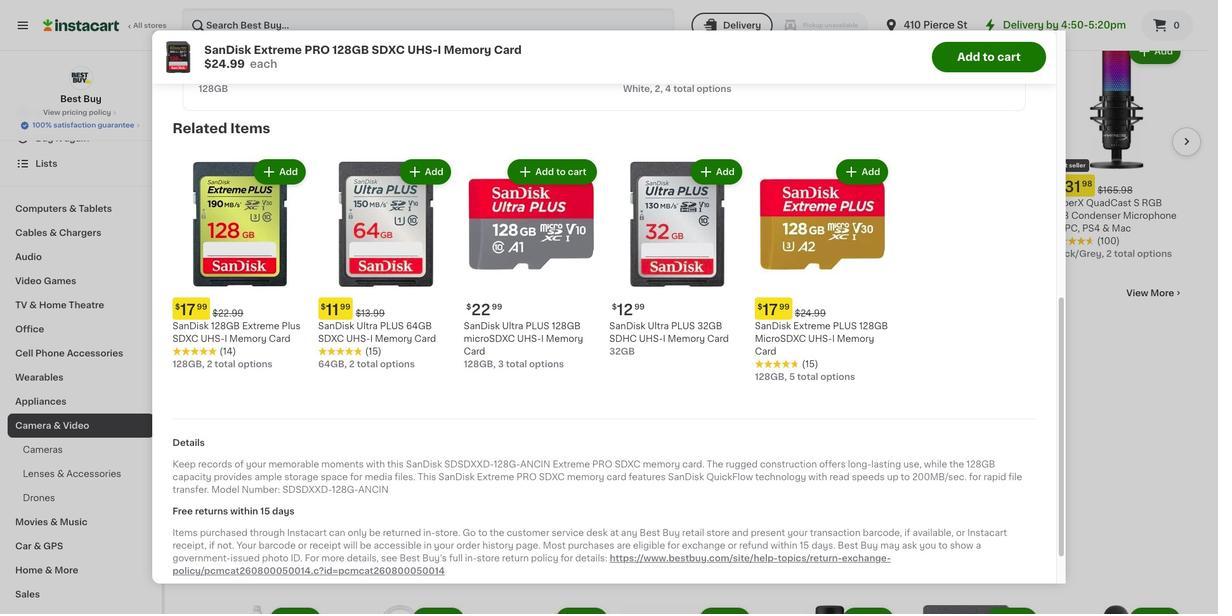 Task type: describe. For each thing, give the bounding box(es) containing it.
by
[[1046, 20, 1059, 30]]

are
[[617, 541, 631, 550]]

128gb, inside "sandisk ultra plus 128gb microsdxc uhs-i memory card 128gb, 3 total options"
[[464, 359, 496, 368]]

policy inside the items purchased through instacart can only be returned in-store. go to the customer service desk at any best buy retail store and present your transaction barcode, if available, or instacart receipt, if not. your barcode or receipt will be accessible in your order history page. most purchases are eligible for exchange or refund within 15 days. best buy may ask you to show a government-issued photo id. for more details, see best buy's full in-store return policy for details:
[[531, 554, 558, 563]]

1 horizontal spatial memory
[[643, 460, 680, 469]]

details:
[[575, 554, 608, 563]]

white, 2, 4 total options
[[623, 84, 731, 93]]

99 inside $12.99 original price: $14.99 'element'
[[215, 180, 226, 188]]

add button for sandisk 128gb extreme plus sdxc uhs-i memory card
[[255, 161, 304, 183]]

$29.99 for the top $24.99 original price: $29.99 element
[[243, 34, 274, 43]]

for up https://www.bestbuy.com/site/help-
[[667, 541, 680, 550]]

36"
[[221, 198, 237, 207]]

car
[[15, 542, 32, 551]]

1 horizontal spatial $24.99
[[795, 309, 826, 318]]

plus for leftmost $17.99 original price: $22.99 element
[[282, 321, 301, 330]]

128gb inside "sandisk extreme pro 128gb sdxc uhs-i memory card $24.99 each"
[[332, 45, 369, 55]]

plus for sdhc
[[671, 321, 695, 330]]

days
[[272, 507, 295, 516]]

$ 105 98
[[193, 464, 237, 479]]

best buy logo image
[[69, 66, 93, 90]]

sunpak
[[620, 198, 653, 207]]

17 for the topmost $17.99 original price: $22.99 element
[[771, 179, 787, 194]]

0 horizontal spatial cart
[[568, 168, 587, 176]]

sandisk inside sandisk black ultra fit 128gb usb 3.1 flash drive
[[411, 46, 447, 55]]

video games link
[[8, 269, 154, 293]]

15 inside the items purchased through instacart can only be returned in-store. go to the customer service desk at any best buy retail store and present your transaction barcode, if available, or instacart receipt, if not. your barcode or receipt will be accessible in your order history page. most purchases are eligible for exchange or refund within 15 days. best buy may ask you to show a government-issued photo id. for more details, see best buy's full in-store return policy for details:
[[800, 541, 809, 550]]

bower
[[190, 198, 219, 207]]

64gb,
[[318, 359, 347, 368]]

24 for the bottom $24.99 original price: $29.99 element
[[484, 179, 504, 194]]

total inside "sandisk ultra plus 128gb microsdxc uhs-i memory card 128gb, 3 total options"
[[506, 359, 527, 368]]

1 vertical spatial camera
[[15, 421, 51, 430]]

card inside "sandisk ultra plus 128gb microsdxc uhs-i memory card 128gb, 3 total options"
[[464, 347, 485, 356]]

$ 12 99 inside $12.99 original price: $14.99 'element'
[[193, 179, 226, 194]]

car & gps link
[[8, 534, 154, 558]]

delivery button
[[691, 13, 773, 38]]

your
[[237, 541, 256, 550]]

exchange
[[682, 541, 726, 550]]

buy up view pricing policy 'link'
[[83, 95, 102, 103]]

0 horizontal spatial drones link
[[8, 486, 154, 510]]

& for car & gps link
[[34, 542, 41, 551]]

cell phone accessories link
[[8, 341, 154, 365]]

buy left retail
[[662, 529, 680, 537]]

card.
[[682, 460, 705, 469]]

95
[[628, 179, 648, 194]]

view inside view pricing policy 'link'
[[43, 109, 60, 116]]

0 horizontal spatial 15
[[260, 507, 270, 516]]

black/grey, 2 total options
[[1050, 249, 1172, 258]]

1 vertical spatial video
[[63, 421, 89, 430]]

space
[[321, 473, 348, 482]]

card
[[607, 473, 627, 482]]

ultra for sandisk ultra plus 128gb microsdxc uhs-i memory card 128gb, 3 total options
[[502, 321, 523, 330]]

a
[[976, 541, 981, 550]]

$ inside $ 17 49
[[413, 28, 418, 36]]

accessories for cell phone accessories link
[[67, 349, 123, 358]]

4:50-
[[1061, 20, 1088, 30]]

theatre
[[69, 301, 104, 310]]

$24.99 inside "sandisk extreme pro 128gb sdxc uhs-i memory card $24.99 each"
[[204, 59, 245, 69]]

appliances
[[15, 397, 66, 406]]

sdxc inside sandisk ultra plus 64gb sdxc uhs-i memory card
[[318, 334, 344, 343]]

1 vertical spatial in-
[[423, 529, 435, 537]]

the
[[707, 460, 724, 469]]

rapid
[[984, 473, 1006, 482]]

policy inside 'link'
[[89, 109, 111, 116]]

cameras link
[[8, 438, 154, 462]]

99 inside $17.99 original price: $24.99 element
[[779, 303, 790, 311]]

options inside bower 36" black 6-in-1 professional tripod black, 3 total options
[[252, 224, 287, 233]]

0 vertical spatial $17.99 original price: $22.99 element
[[764, 174, 897, 197]]

music
[[60, 518, 87, 527]]

capacity
[[173, 473, 211, 482]]

32
[[341, 179, 361, 194]]

0 horizontal spatial store
[[477, 554, 500, 563]]

any
[[621, 529, 637, 537]]

128gb inside keep records of your memorable moments with this sandisk sdsdxxd-128g-ancin extreme pro sdxc memory card. the rugged construction offers long-lasting use, while the 128gb capacity provides ample storage space for media files. this sandisk extreme pro sdxc memory card features sandisk quickflow technology with read speeds up to 200mb/sec. for rapid file transfer. model number: sdsdxxd-128g-ancin
[[966, 460, 995, 469]]

2 horizontal spatial your
[[788, 529, 808, 537]]

home & more link
[[8, 558, 154, 582]]

1 vertical spatial $24.99 original price: $29.99 element
[[477, 174, 610, 197]]

17 for $17.99 original price: $24.99 element in the right of the page
[[763, 302, 778, 317]]

$ inside '$ 131 98'
[[1053, 180, 1058, 188]]

sandisk inside sandisk ultra plus 32gb sdhc uhs-i memory card 32gb
[[609, 321, 646, 330]]

drive
[[503, 59, 526, 68]]

you
[[919, 541, 936, 550]]

show
[[950, 541, 974, 550]]

light
[[669, 211, 692, 220]]

quickflow
[[706, 473, 753, 482]]

$ 32 99
[[336, 179, 372, 194]]

product group containing 131
[[1050, 36, 1183, 260]]

office link
[[8, 317, 154, 341]]

camera inside apple lightning to sd card camera reader
[[334, 211, 369, 220]]

only
[[348, 529, 367, 537]]

st
[[957, 20, 968, 30]]

(14) for the topmost $17.99 original price: $22.99 element
[[810, 224, 827, 233]]

6-
[[266, 198, 275, 207]]

$ 17 99 for the topmost $17.99 original price: $22.99 element
[[766, 179, 798, 194]]

add button for hyperx quadcast s rgb usb condenser microphone for pc, ps4 & mac
[[1130, 40, 1179, 63]]

sandisk ultra plus 128gb microsdxc uhs-i memory card 128gb, 3 total options
[[464, 321, 583, 368]]

128gb inside sandisk extreme plus 128gb microsdxc uhs-i memory card
[[859, 321, 888, 330]]

more
[[321, 554, 345, 563]]

usb inside hyperx quadcast s rgb usb condenser microphone for pc, ps4 & mac
[[1050, 211, 1069, 220]]

0 vertical spatial if
[[905, 529, 910, 537]]

1 horizontal spatial 12
[[617, 302, 633, 317]]

1 vertical spatial 128g-
[[332, 485, 358, 494]]

1 vertical spatial be
[[360, 541, 371, 550]]

sandisk 128gb extreme plus sdxc uhs-i memory card inside item carousel region
[[764, 198, 892, 220]]

1 horizontal spatial or
[[728, 541, 737, 550]]

0 horizontal spatial sdsdxxd-
[[282, 485, 332, 494]]

lists link
[[8, 151, 154, 176]]

1 horizontal spatial store
[[707, 529, 730, 537]]

105
[[198, 464, 225, 479]]

0 vertical spatial within
[[230, 507, 258, 516]]

home inside home & more link
[[15, 566, 43, 575]]

add for sandisk 128gb extreme plus sdxc uhs-i memory card
[[279, 168, 298, 176]]

keep
[[173, 460, 196, 469]]

128gb, 2 total options for the topmost $17.99 original price: $22.99 element
[[764, 237, 864, 245]]

0 horizontal spatial or
[[298, 541, 307, 550]]

for down most
[[561, 554, 573, 563]]

uhs- inside sandisk ultra plus 64gb sdxc uhs-i memory card
[[346, 334, 370, 343]]

add button for sandisk ultra plus 32gb sdhc uhs-i memory card
[[692, 161, 741, 183]]

(14) for leftmost $17.99 original price: $22.99 element
[[220, 347, 236, 356]]

memory inside "sandisk extreme pro 128gb sdxc uhs-i memory card $24.99 each"
[[444, 45, 491, 55]]

home inside tv & home theatre link
[[39, 301, 67, 310]]

$ 11 99
[[321, 302, 350, 317]]

sandisk inside "sandisk ultra plus 128gb microsdxc uhs-i memory card 128gb, 3 total options"
[[464, 321, 500, 330]]

items inside the items purchased through instacart can only be returned in-store. go to the customer service desk at any best buy retail store and present your transaction barcode, if available, or instacart receipt, if not. your barcode or receipt will be accessible in your order history page. most purchases are eligible for exchange or refund within 15 days. best buy may ask you to show a government-issued photo id. for more details, see best buy's full in-store return policy for details:
[[173, 529, 198, 537]]

moments
[[321, 460, 364, 469]]

2 vertical spatial in-
[[465, 554, 477, 563]]

most
[[543, 541, 566, 550]]

4
[[665, 84, 671, 93]]

add to cart button inside the product group
[[509, 161, 595, 183]]

0 horizontal spatial 32gb
[[609, 347, 635, 356]]

stores
[[144, 22, 167, 29]]

0 horizontal spatial $ 24 99
[[201, 27, 238, 42]]

sandisk black ultra fit 128gb usb 3.1 flash drive
[[411, 46, 526, 68]]

uhs- inside sandisk extreme plus 128gb microsdxc uhs-i memory card
[[808, 334, 832, 343]]

card inside sandisk ultra plus 32gb sdhc uhs-i memory card 32gb
[[707, 334, 729, 343]]

2 horizontal spatial or
[[956, 529, 965, 537]]

i inside sandisk extreme plus 128gb microsdxc uhs-i memory card
[[832, 334, 835, 343]]

the inside keep records of your memorable moments with this sandisk sdsdxxd-128g-ancin extreme pro sdxc memory card. the rugged construction offers long-lasting use, while the 128gb capacity provides ample storage space for media files. this sandisk extreme pro sdxc memory card features sandisk quickflow technology with read speeds up to 200mb/sec. for rapid file transfer. model number: sdsdxxd-128g-ancin
[[949, 460, 964, 469]]

instacart logo image
[[43, 18, 119, 33]]

i inside sandisk ultra plus 32gb sdhc uhs-i memory card 32gb
[[663, 334, 666, 343]]

$45.97 original price: $70.98 element
[[623, 22, 748, 44]]

keep records of your memorable moments with this sandisk sdsdxxd-128g-ancin extreme pro sdxc memory card. the rugged construction offers long-lasting use, while the 128gb capacity provides ample storage space for media files. this sandisk extreme pro sdxc memory card features sandisk quickflow technology with read speeds up to 200mb/sec. for rapid file transfer. model number: sdsdxxd-128g-ancin
[[173, 460, 1022, 494]]

$ inside $ 22 99
[[466, 303, 471, 311]]

0 vertical spatial ancin
[[520, 460, 550, 469]]

https://www.bestbuy.com/site/help-topics/return-exchange- policy/pcmcat260800050014.c?id=pcmcat260800050014
[[173, 554, 891, 576]]

1 vertical spatial lenses
[[23, 469, 55, 478]]

movies & music link
[[8, 510, 154, 534]]

card inside apple lightning to sd card camera reader
[[433, 198, 455, 207]]

view more link for drones
[[1127, 287, 1183, 299]]

pro inside "sandisk extreme pro 128gb sdxc uhs-i memory card $24.99 each"
[[304, 45, 330, 55]]

card inside sandisk extreme plus 128gb microsdxc uhs-i memory card
[[755, 347, 777, 356]]

best up eligible
[[640, 529, 660, 537]]

pc,
[[1065, 224, 1080, 233]]

1 instacart from the left
[[287, 529, 327, 537]]

rgb
[[1142, 198, 1162, 207]]

0 horizontal spatial $17.99 original price: $22.99 element
[[173, 297, 308, 319]]

98 for 105
[[226, 465, 237, 472]]

card inside "sandisk extreme pro 128gb sdxc uhs-i memory card $24.99 each"
[[494, 45, 522, 55]]

(41)
[[237, 496, 254, 505]]

and
[[732, 529, 749, 537]]

$22.99 for leftmost $17.99 original price: $22.99 element
[[212, 309, 243, 318]]

i inside sandisk ultra plus 64gb sdxc uhs-i memory card
[[370, 334, 373, 343]]

0 vertical spatial $24.99 original price: $29.99 element
[[199, 22, 324, 44]]

uhs- inside sandisk ultra plus 32gb sdhc uhs-i memory card 32gb
[[639, 334, 663, 343]]

& for tv & home theatre link
[[29, 301, 37, 310]]

$115.98
[[242, 471, 275, 479]]

1 vertical spatial drones
[[23, 494, 55, 502]]

available,
[[913, 529, 954, 537]]

$ inside the $ 45 97
[[626, 28, 631, 36]]

& for computers & tablets 'link'
[[69, 204, 77, 213]]

$ inside $ 105 98
[[193, 465, 198, 472]]

fit
[[499, 46, 511, 55]]

$131.98 original price: $165.98 element
[[1050, 174, 1183, 197]]

$ inside $ 32 99
[[336, 180, 341, 188]]

ultra for sandisk ultra plus 32gb sdhc uhs-i memory card 32gb
[[648, 321, 669, 330]]

at
[[610, 529, 619, 537]]

$11.99 original price: $13.99 element
[[318, 297, 454, 319]]

0 vertical spatial items
[[230, 122, 270, 135]]

add for apple lightning to sd card camera reader
[[438, 47, 457, 56]]

$ 131 98
[[1053, 179, 1092, 194]]

19"
[[723, 198, 737, 207]]

the inside the items purchased through instacart can only be returned in-store. go to the customer service desk at any best buy retail store and present your transaction barcode, if available, or instacart receipt, if not. your barcode or receipt will be accessible in your order history page. most purchases are eligible for exchange or refund within 15 days. best buy may ask you to show a government-issued photo id. for more details, see best buy's full in-store return policy for details:
[[490, 529, 504, 537]]

$ 24 99 inside item carousel region
[[479, 179, 516, 194]]

best seller
[[1054, 162, 1086, 168]]

options inside "sandisk ultra plus 128gb microsdxc uhs-i memory card 128gb, 3 total options"
[[529, 359, 564, 368]]

128gb inside sandisk black ultra fit 128gb usb 3.1 flash drive
[[411, 59, 440, 68]]

phone
[[35, 349, 65, 358]]

1 horizontal spatial $ 12 99
[[612, 302, 645, 317]]

0 vertical spatial accessories
[[258, 1, 345, 15]]

view more for drones
[[1127, 289, 1174, 297]]

sandisk inside sandisk extreme plus 128gb microsdxc uhs-i memory card
[[755, 321, 791, 330]]

history
[[483, 541, 514, 550]]

in
[[424, 541, 432, 550]]

$ 17 99 for leftmost $17.99 original price: $22.99 element
[[175, 302, 207, 317]]

plus for microsdxc
[[833, 321, 857, 330]]

410 pierce st button
[[884, 8, 968, 43]]

reader
[[371, 211, 403, 220]]

sandisk extreme pro 128gb sdxc uhs-i memory card $24.99 each
[[204, 45, 522, 69]]

related items
[[173, 122, 270, 135]]

1 horizontal spatial your
[[434, 541, 454, 550]]

99 inside $ 22 99
[[492, 303, 502, 311]]

5:20pm
[[1088, 20, 1126, 30]]

1 horizontal spatial cart
[[997, 52, 1021, 62]]

0 horizontal spatial with
[[366, 460, 385, 469]]

view more link for lenses & accessories
[[1127, 2, 1183, 15]]

& for home & more link
[[45, 566, 52, 575]]

provides
[[214, 473, 252, 482]]

$ 17 99 for $17.99 original price: $24.99 element in the right of the page
[[758, 302, 790, 317]]

0 button
[[1141, 10, 1193, 41]]

95 98
[[628, 179, 660, 194]]

0 horizontal spatial if
[[209, 541, 215, 550]]

plus for microsdxc
[[526, 321, 550, 330]]

https://www.bestbuy.com/site/help-topics/return-exchange- policy/pcmcat260800050014.c?id=pcmcat260800050014 link
[[173, 554, 891, 576]]

product group containing add
[[907, 36, 1040, 222]]

$165.98
[[1098, 186, 1133, 195]]

i inside "sandisk ultra plus 128gb microsdxc uhs-i memory card 128gb, 3 total options"
[[541, 334, 544, 343]]

1 horizontal spatial lenses & accessories
[[190, 1, 345, 15]]

delivery for delivery by 4:50-5:20pm
[[1003, 20, 1044, 30]]

1 vertical spatial sandisk 128gb extreme plus sdxc uhs-i memory card
[[173, 321, 301, 343]]

for left the rapid
[[969, 473, 981, 482]]

& for camera & video link at the left
[[53, 421, 61, 430]]

lists
[[36, 159, 57, 168]]

0 horizontal spatial ancin
[[358, 485, 389, 494]]

add button for sandisk ultra plus 64gb sdxc uhs-i memory card
[[401, 161, 450, 183]]

sandisk ultra plus 32gb sdhc uhs-i memory card 32gb
[[609, 321, 729, 356]]

0 horizontal spatial video
[[15, 277, 42, 286]]



Task type: vqa. For each thing, say whether or not it's contained in the screenshot.
left 128Gb, 2 Total Options
yes



Task type: locate. For each thing, give the bounding box(es) containing it.
0 vertical spatial (15)
[[365, 347, 382, 356]]

0 horizontal spatial black
[[239, 198, 263, 207]]

12 up the sdhc
[[617, 302, 633, 317]]

plus inside sandisk ultra plus 32gb sdhc uhs-i memory card 32gb
[[671, 321, 695, 330]]

or up id.
[[298, 541, 307, 550]]

be right only
[[369, 529, 381, 537]]

$12.99 original price: $14.99 element
[[190, 174, 323, 197]]

memory inside "sandisk ultra plus 128gb microsdxc uhs-i memory card 128gb, 3 total options"
[[546, 334, 583, 343]]

1 vertical spatial items
[[173, 529, 198, 537]]

it
[[56, 134, 62, 143]]

black for 3.1
[[449, 46, 474, 55]]

1 inside the product group
[[190, 509, 194, 518]]

12 inside 'element'
[[198, 179, 214, 194]]

0 horizontal spatial 24
[[206, 27, 226, 42]]

1 horizontal spatial lenses
[[190, 1, 240, 15]]

view more link up the "0"
[[1127, 2, 1183, 15]]

1 vertical spatial 3
[[498, 359, 504, 368]]

instacart up a
[[968, 529, 1007, 537]]

2 for $131.98 original price: $165.98 element on the top right of page
[[1106, 249, 1112, 258]]

0 vertical spatial plus
[[873, 198, 892, 207]]

total inside bower 36" black 6-in-1 professional tripod black, 3 total options
[[229, 224, 250, 233]]

the right while
[[949, 460, 964, 469]]

storage
[[284, 473, 318, 482]]

extreme inside sandisk extreme plus 128gb microsdxc uhs-i memory card
[[793, 321, 831, 330]]

more for drones
[[1151, 289, 1174, 297]]

2 instacart from the left
[[968, 529, 1007, 537]]

or up show
[[956, 529, 965, 537]]

for left pc,
[[1050, 224, 1062, 233]]

policy down most
[[531, 554, 558, 563]]

long-
[[848, 460, 871, 469]]

ps4
[[1082, 224, 1100, 233]]

home up sales
[[15, 566, 43, 575]]

$ inside $ 11 99
[[321, 303, 326, 311]]

usb left the 3.1
[[442, 59, 461, 68]]

id.
[[291, 554, 303, 563]]

1 vertical spatial 1
[[190, 509, 194, 518]]

chargers
[[59, 228, 101, 237]]

ultra inside "sandisk ultra plus 128gb microsdxc uhs-i memory card 128gb, 3 total options"
[[502, 321, 523, 330]]

410
[[904, 20, 921, 30]]

or down "and"
[[728, 541, 737, 550]]

your down store.
[[434, 541, 454, 550]]

64gb, 2 total options
[[318, 359, 415, 368]]

memory inside sandisk ultra plus 64gb sdxc uhs-i memory card
[[375, 334, 412, 343]]

eligible
[[633, 541, 665, 550]]

all left stores
[[133, 22, 142, 29]]

0 horizontal spatial sandisk extreme pro 128gb sdxc uhs-i memory card 128gb
[[199, 46, 297, 93]]

17 inside $17.49 original price: $21.49 element
[[418, 27, 434, 42]]

up
[[887, 473, 899, 482]]

$ 17 99 inside $17.99 original price: $24.99 element
[[758, 302, 790, 317]]

49
[[435, 28, 446, 36]]

12 up bower in the left of the page
[[198, 179, 214, 194]]

buy it again
[[36, 134, 89, 143]]

the up history
[[490, 529, 504, 537]]

1 horizontal spatial $17.99 original price: $22.99 element
[[764, 174, 897, 197]]

1 horizontal spatial 24
[[484, 179, 504, 194]]

& for cables & chargers link
[[49, 228, 57, 237]]

131
[[1058, 179, 1081, 194]]

1 horizontal spatial add to cart
[[957, 52, 1021, 62]]

plus inside sandisk extreme plus 128gb microsdxc uhs-i memory card
[[833, 321, 857, 330]]

1 horizontal spatial camera
[[334, 211, 369, 220]]

ancin
[[520, 460, 550, 469], [358, 485, 389, 494]]

sunpak black led 448 19" bi- color ring light
[[620, 198, 752, 220]]

1 view more link from the top
[[1127, 2, 1183, 15]]

3 inside bower 36" black 6-in-1 professional tripod black, 3 total options
[[221, 224, 226, 233]]

delivery for delivery
[[723, 21, 761, 30]]

usb inside sandisk black ultra fit 128gb usb 3.1 flash drive
[[442, 59, 461, 68]]

best down transaction
[[838, 541, 858, 550]]

product group containing 32
[[334, 36, 467, 222]]

black inside sunpak black led 448 19" bi- color ring light
[[656, 198, 680, 207]]

1 horizontal spatial 1
[[287, 198, 291, 207]]

plus for sdxc
[[380, 321, 404, 330]]

1 horizontal spatial 15
[[800, 541, 809, 550]]

1 vertical spatial 12
[[617, 302, 633, 317]]

17 for leftmost $17.99 original price: $22.99 element
[[180, 302, 196, 317]]

memory up features
[[643, 460, 680, 469]]

$ 12 99 up bower in the left of the page
[[193, 179, 226, 194]]

$22.99 inside item carousel region
[[803, 186, 834, 195]]

white,
[[623, 84, 653, 93]]

1 horizontal spatial 128g-
[[494, 460, 520, 469]]

cell
[[15, 349, 33, 358]]

i inside "sandisk extreme pro 128gb sdxc uhs-i memory card $24.99 each"
[[438, 45, 441, 55]]

add for sandisk extreme plus 128gb microsdxc uhs-i memory card
[[862, 168, 880, 176]]

128gb
[[332, 45, 369, 55], [199, 59, 228, 68], [411, 59, 440, 68], [199, 84, 228, 93], [577, 198, 606, 207], [802, 198, 831, 207], [477, 224, 507, 233], [211, 321, 240, 330], [552, 321, 581, 330], [859, 321, 888, 330], [966, 460, 995, 469]]

black inside bower 36" black 6-in-1 professional tripod black, 3 total options
[[239, 198, 263, 207]]

extreme inside "sandisk extreme pro 128gb sdxc uhs-i memory card $24.99 each"
[[254, 45, 302, 55]]

0 vertical spatial with
[[366, 460, 385, 469]]

plus inside item carousel region
[[873, 198, 892, 207]]

ultra for sandisk ultra plus 64gb sdxc uhs-i memory card
[[357, 321, 378, 330]]

3 down microsdxc at the bottom left
[[498, 359, 504, 368]]

sky
[[220, 483, 236, 492]]

$ 17 49
[[413, 27, 446, 42]]

0 vertical spatial be
[[369, 529, 381, 537]]

$22.99 for the topmost $17.99 original price: $22.99 element
[[803, 186, 834, 195]]

24 inside item carousel region
[[484, 179, 504, 194]]

1 vertical spatial lenses & accessories link
[[8, 462, 154, 486]]

0 vertical spatial lenses & accessories link
[[190, 1, 345, 16]]

best left seller
[[1054, 162, 1068, 168]]

100% satisfaction guarantee button
[[20, 118, 142, 131]]

2 view more from the top
[[1127, 289, 1174, 297]]

seller
[[1069, 162, 1086, 168]]

memory inside sandisk ultra plus 32gb sdhc uhs-i memory card 32gb
[[668, 334, 705, 343]]

all items
[[190, 555, 251, 568]]

128gb, 5 total options
[[755, 372, 855, 381]]

1 horizontal spatial with
[[809, 473, 827, 482]]

items up receipt,
[[173, 529, 198, 537]]

1 horizontal spatial drones link
[[190, 285, 241, 301]]

best down accessible
[[400, 554, 420, 563]]

cell phone accessories
[[15, 349, 123, 358]]

0 vertical spatial drones
[[190, 286, 241, 299]]

0 vertical spatial 32gb
[[697, 321, 722, 330]]

store.
[[435, 529, 460, 537]]

view for drones
[[1127, 289, 1148, 297]]

plus inside "sandisk ultra plus 128gb microsdxc uhs-i memory card 128gb, 3 total options"
[[526, 321, 550, 330]]

0 vertical spatial your
[[246, 460, 266, 469]]

(15) inside the product group
[[365, 347, 382, 356]]

0 vertical spatial 128gb, 2 total options
[[764, 237, 864, 245]]

15 left days
[[260, 507, 270, 516]]

98 inside '95 98'
[[649, 180, 660, 188]]

add button for bower 36" black 6-in-1 professional tripod
[[271, 40, 320, 63]]

2 vertical spatial more
[[55, 566, 78, 575]]

more for lenses & accessories
[[1151, 4, 1174, 13]]

0 horizontal spatial $24.99 original price: $29.99 element
[[199, 22, 324, 44]]

ultra inside sandisk black ultra fit 128gb usb 3.1 flash drive
[[476, 46, 497, 55]]

to inside keep records of your memorable moments with this sandisk sdsdxxd-128g-ancin extreme pro sdxc memory card. the rugged construction offers long-lasting use, while the 128gb capacity provides ample storage space for media files. this sandisk extreme pro sdxc memory card features sandisk quickflow technology with read speeds up to 200mb/sec. for rapid file transfer. model number: sdsdxxd-128g-ancin
[[901, 473, 910, 482]]

camera down appliances
[[15, 421, 51, 430]]

view more for lenses & accessories
[[1127, 4, 1174, 13]]

rugged
[[726, 460, 758, 469]]

product group containing 11
[[318, 157, 454, 370]]

items right related
[[230, 122, 270, 135]]

45
[[631, 27, 651, 42]]

model
[[211, 485, 239, 494]]

0 horizontal spatial policy
[[89, 109, 111, 116]]

(15) for 11
[[365, 347, 382, 356]]

tv & home theatre link
[[8, 293, 154, 317]]

best buy link
[[60, 66, 102, 105]]

1 inside bower 36" black 6-in-1 professional tripod black, 3 total options
[[287, 198, 291, 207]]

1 horizontal spatial all
[[190, 555, 208, 568]]

0 vertical spatial add to cart button
[[932, 42, 1046, 72]]

in- up the tripod
[[275, 198, 287, 207]]

(14) inside item carousel region
[[810, 224, 827, 233]]

2 view more link from the top
[[1127, 287, 1183, 299]]

$17.99 original price: $24.99 element
[[755, 297, 890, 319]]

features
[[629, 473, 666, 482]]

1 vertical spatial add to cart
[[536, 168, 587, 176]]

4 plus from the left
[[833, 321, 857, 330]]

0 horizontal spatial (15)
[[365, 347, 382, 356]]

128gb, 2 total options inside item carousel region
[[764, 237, 864, 245]]

1 vertical spatial plus
[[282, 321, 301, 330]]

0 vertical spatial sdsdxxd-
[[444, 460, 494, 469]]

0 vertical spatial lenses
[[190, 1, 240, 15]]

2 for the topmost $17.99 original price: $22.99 element
[[798, 237, 803, 245]]

movies & music
[[15, 518, 87, 527]]

lenses & accessories
[[190, 1, 345, 15], [23, 469, 121, 478]]

memory inside sandisk extreme plus 128gb microsdxc uhs-i memory card
[[837, 334, 874, 343]]

0 vertical spatial video
[[15, 277, 42, 286]]

(15) up 128gb, 5 total options
[[802, 359, 818, 368]]

led
[[682, 198, 701, 207]]

1 vertical spatial 32gb
[[609, 347, 635, 356]]

1 vertical spatial home
[[15, 566, 43, 575]]

guarantee
[[98, 122, 134, 129]]

sales
[[15, 590, 40, 599]]

& for movies & music link
[[50, 518, 58, 527]]

will
[[343, 541, 358, 550]]

best up pricing
[[60, 95, 81, 103]]

the
[[949, 460, 964, 469], [490, 529, 504, 537]]

service type group
[[691, 13, 868, 38]]

1 horizontal spatial 3
[[498, 359, 504, 368]]

128g-
[[494, 460, 520, 469], [332, 485, 358, 494]]

★★★★★
[[764, 224, 808, 233], [764, 224, 808, 233], [1050, 237, 1095, 245], [1050, 237, 1095, 245], [173, 347, 217, 356], [173, 347, 217, 356], [318, 347, 363, 356], [318, 347, 363, 356], [755, 359, 799, 368], [755, 359, 799, 368], [190, 496, 235, 505], [190, 496, 235, 505]]

page.
[[516, 541, 541, 550]]

product group containing 105
[[190, 321, 323, 519]]

buy up exchange-
[[861, 541, 878, 550]]

satisfaction
[[53, 122, 96, 129]]

plus
[[873, 198, 892, 207], [282, 321, 301, 330]]

$ 45 97
[[626, 27, 662, 42]]

shop link
[[8, 100, 154, 126]]

0 horizontal spatial your
[[246, 460, 266, 469]]

lenses
[[190, 1, 240, 15], [23, 469, 55, 478]]

1 horizontal spatial add to cart button
[[932, 42, 1046, 72]]

ring
[[647, 211, 667, 220]]

pro inside item carousel region
[[555, 198, 575, 207]]

view more up the "0"
[[1127, 4, 1174, 13]]

0 horizontal spatial instacart
[[287, 529, 327, 537]]

1 vertical spatial 24
[[484, 179, 504, 194]]

2 horizontal spatial in-
[[465, 554, 477, 563]]

15 up 'topics/return-'
[[800, 541, 809, 550]]

for inside hyperx quadcast s rgb usb condenser microphone for pc, ps4 & mac
[[1050, 224, 1062, 233]]

add for bower 36" black 6-in-1 professional tripod
[[295, 47, 313, 56]]

uhs- inside "sandisk ultra plus 128gb microsdxc uhs-i memory card 128gb, 3 total options"
[[517, 334, 541, 343]]

1 horizontal spatial in-
[[423, 529, 435, 537]]

sandisk extreme pro 128gb sdxc uhs-i memory card 128gb inside item carousel region
[[477, 198, 606, 233]]

https://www.bestbuy.com/site/help-
[[610, 554, 778, 563]]

details,
[[347, 554, 379, 563]]

black down $14.99
[[239, 198, 263, 207]]

1 horizontal spatial 98
[[649, 180, 660, 188]]

within down (41)
[[230, 507, 258, 516]]

1 horizontal spatial 128gb, 2 total options
[[764, 237, 864, 245]]

add to cart inside the product group
[[536, 168, 587, 176]]

$17.99 original price: $22.99 element
[[764, 174, 897, 197], [173, 297, 308, 319]]

2 plus from the left
[[526, 321, 550, 330]]

ultra inside sandisk ultra plus 32gb sdhc uhs-i memory card 32gb
[[648, 321, 669, 330]]

(15) for 17
[[802, 359, 818, 368]]

$105.98 original price: $115.98 element
[[190, 459, 323, 481]]

1 vertical spatial usb
[[1050, 211, 1069, 220]]

99 inside $ 11 99
[[340, 303, 350, 311]]

1 vertical spatial each
[[196, 509, 219, 518]]

best inside the product group
[[1054, 162, 1068, 168]]

each inside "sandisk extreme pro 128gb sdxc uhs-i memory card $24.99 each"
[[250, 59, 277, 69]]

17 inside $17.99 original price: $24.99 element
[[763, 302, 778, 317]]

1 vertical spatial add to cart button
[[509, 161, 595, 183]]

all for all items
[[190, 555, 208, 568]]

99
[[227, 28, 238, 36], [215, 180, 226, 188], [362, 180, 372, 188], [506, 180, 516, 188], [788, 180, 798, 188], [197, 303, 207, 311], [340, 303, 350, 311], [492, 303, 502, 311], [634, 303, 645, 311], [779, 303, 790, 311]]

sdxc
[[372, 45, 405, 55], [230, 59, 256, 68], [477, 211, 503, 220], [764, 211, 789, 220], [173, 334, 198, 343], [318, 334, 344, 343], [615, 460, 641, 469], [539, 473, 565, 482]]

add
[[295, 47, 313, 56], [438, 47, 457, 56], [1011, 47, 1030, 56], [1155, 47, 1173, 56], [957, 52, 980, 62], [279, 168, 298, 176], [425, 168, 443, 176], [536, 168, 554, 176], [716, 168, 735, 176], [862, 168, 880, 176]]

add for sandisk ultra plus 64gb sdxc uhs-i memory card
[[425, 168, 443, 176]]

video inside the product group
[[266, 483, 291, 492]]

0
[[1174, 21, 1180, 30]]

sandisk inside sandisk ultra plus 64gb sdxc uhs-i memory card
[[318, 321, 354, 330]]

1 vertical spatial your
[[788, 529, 808, 537]]

98 inside '$ 131 98'
[[1082, 180, 1092, 188]]

0 vertical spatial view
[[1127, 4, 1148, 13]]

government-
[[173, 554, 230, 563]]

$ 17 99 inside item carousel region
[[766, 179, 798, 194]]

2
[[798, 237, 803, 245], [1106, 249, 1112, 258], [207, 359, 212, 368], [349, 359, 355, 368]]

0 vertical spatial 128g-
[[494, 460, 520, 469]]

0 horizontal spatial within
[[230, 507, 258, 516]]

1 vertical spatial 15
[[800, 541, 809, 550]]

buy down 100% at top left
[[36, 134, 54, 143]]

ask
[[902, 541, 917, 550]]

microsdxc
[[755, 334, 806, 343]]

(14)
[[810, 224, 827, 233], [220, 347, 236, 356]]

records
[[198, 460, 232, 469]]

sdxc inside "sandisk extreme pro 128gb sdxc uhs-i memory card $24.99 each"
[[372, 45, 405, 55]]

add for sandisk ultra plus 32gb sdhc uhs-i memory card
[[716, 168, 735, 176]]

view more down black/grey, 2 total options
[[1127, 289, 1174, 297]]

0 horizontal spatial sandisk 128gb extreme plus sdxc uhs-i memory card
[[173, 321, 301, 343]]

0 vertical spatial sandisk 128gb extreme plus sdxc uhs-i memory card
[[764, 198, 892, 220]]

1 horizontal spatial instacart
[[968, 529, 1007, 537]]

add to cart button
[[932, 42, 1046, 72], [509, 161, 595, 183]]

black for color
[[656, 198, 680, 207]]

3 inside "sandisk ultra plus 128gb microsdxc uhs-i memory card 128gb, 3 total options"
[[498, 359, 504, 368]]

1 horizontal spatial usb
[[1050, 211, 1069, 220]]

0 horizontal spatial add to cart
[[536, 168, 587, 176]]

$ 12 99 up the sdhc
[[612, 302, 645, 317]]

delivery inside button
[[723, 21, 761, 30]]

24 for the top $24.99 original price: $29.99 element
[[206, 27, 226, 42]]

camera down apple
[[334, 211, 369, 220]]

for
[[1050, 224, 1062, 233], [350, 473, 363, 482], [969, 473, 981, 482], [667, 541, 680, 550], [561, 554, 573, 563]]

0 horizontal spatial lenses
[[23, 469, 55, 478]]

accessories for the bottommost lenses & accessories link
[[66, 469, 121, 478]]

$ inside 'element'
[[193, 180, 198, 188]]

99 inside $ 32 99
[[362, 180, 372, 188]]

add button for sandisk extreme plus 128gb microsdxc uhs-i memory card
[[838, 161, 887, 183]]

$29.99 inside item carousel region
[[521, 186, 552, 195]]

with down offers
[[809, 473, 827, 482]]

product group
[[190, 36, 323, 235], [334, 36, 467, 222], [907, 36, 1040, 222], [1050, 36, 1183, 260], [173, 157, 308, 370], [318, 157, 454, 370], [464, 157, 599, 370], [609, 157, 745, 358], [755, 157, 890, 383], [190, 321, 323, 519], [190, 605, 323, 614], [334, 605, 467, 614], [477, 605, 610, 614], [620, 605, 753, 614], [764, 605, 897, 614], [907, 605, 1040, 614], [1050, 605, 1183, 614]]

pro
[[304, 45, 330, 55], [277, 46, 297, 55], [555, 198, 575, 207], [592, 460, 612, 469], [517, 473, 537, 482]]

your up $115.98
[[246, 460, 266, 469]]

with up the media
[[366, 460, 385, 469]]

within down present
[[771, 541, 797, 550]]

128gb inside "sandisk ultra plus 128gb microsdxc uhs-i memory card 128gb, 3 total options"
[[552, 321, 581, 330]]

1 horizontal spatial $22.99
[[803, 186, 834, 195]]

offers
[[819, 460, 846, 469]]

plus for the topmost $17.99 original price: $22.99 element
[[873, 198, 892, 207]]

instacart up receipt
[[287, 529, 327, 537]]

sandisk extreme plus 128gb microsdxc uhs-i memory card
[[755, 321, 888, 356]]

1 horizontal spatial video
[[63, 421, 89, 430]]

video down ample
[[266, 483, 291, 492]]

s
[[1134, 198, 1140, 207]]

view for lenses & accessories
[[1127, 4, 1148, 13]]

98 right 95
[[649, 180, 660, 188]]

98 up provides
[[226, 465, 237, 472]]

add for hyperx quadcast s rgb usb condenser microphone for pc, ps4 & mac
[[1155, 47, 1173, 56]]

in- down order at the left
[[465, 554, 477, 563]]

plus
[[380, 321, 404, 330], [526, 321, 550, 330], [671, 321, 695, 330], [833, 321, 857, 330]]

store
[[707, 529, 730, 537], [477, 554, 500, 563]]

$17.49 original price: $21.49 element
[[411, 22, 536, 44]]

3 down professional
[[221, 224, 226, 233]]

all down receipt,
[[190, 555, 208, 568]]

card
[[494, 45, 522, 55], [238, 72, 260, 81], [433, 198, 455, 207], [573, 211, 595, 220], [860, 211, 881, 220], [269, 334, 290, 343], [415, 334, 436, 343], [707, 334, 729, 343], [464, 347, 485, 356], [755, 347, 777, 356]]

of
[[235, 460, 244, 469]]

video down appliances 'link'
[[63, 421, 89, 430]]

1 vertical spatial view more
[[1127, 289, 1174, 297]]

buy
[[83, 95, 102, 103], [36, 134, 54, 143], [662, 529, 680, 537], [861, 541, 878, 550]]

black inside sandisk black ultra fit 128gb usb 3.1 flash drive
[[449, 46, 474, 55]]

1 view more from the top
[[1127, 4, 1174, 13]]

tv & home theatre
[[15, 301, 104, 310]]

1 horizontal spatial sdsdxxd-
[[444, 460, 494, 469]]

0 horizontal spatial camera
[[15, 421, 51, 430]]

3 plus from the left
[[671, 321, 695, 330]]

$ 12 99
[[193, 179, 226, 194], [612, 302, 645, 317]]

ultra inside sandisk ultra plus 64gb sdxc uhs-i memory card
[[357, 321, 378, 330]]

0 horizontal spatial add to cart button
[[509, 161, 595, 183]]

usb down hyperx
[[1050, 211, 1069, 220]]

to inside apple lightning to sd card camera reader
[[406, 198, 415, 207]]

(15) up 64gb, 2 total options
[[365, 347, 382, 356]]

0 vertical spatial the
[[949, 460, 964, 469]]

sandisk inside "sandisk extreme pro 128gb sdxc uhs-i memory card $24.99 each"
[[204, 45, 251, 55]]

98 for 131
[[1082, 180, 1092, 188]]

black up ring on the right top
[[656, 198, 680, 207]]

uhs- inside "sandisk extreme pro 128gb sdxc uhs-i memory card $24.99 each"
[[407, 45, 438, 55]]

128gb, 2 total options for leftmost $17.99 original price: $22.99 element
[[173, 359, 273, 368]]

1 plus from the left
[[380, 321, 404, 330]]

for down moments
[[350, 473, 363, 482]]

$24.99 original price: $29.99 element
[[199, 22, 324, 44], [477, 174, 610, 197]]

$29.99 for the bottom $24.99 original price: $29.99 element
[[521, 186, 552, 195]]

refund
[[739, 541, 768, 550]]

1 right the "6-"
[[287, 198, 291, 207]]

best buy
[[60, 95, 102, 103]]

black up the 3.1
[[449, 46, 474, 55]]

video down audio
[[15, 277, 42, 286]]

audio link
[[8, 245, 154, 269]]

memory left card
[[567, 473, 604, 482]]

uhs-
[[407, 45, 438, 55], [258, 59, 282, 68], [505, 211, 529, 220], [792, 211, 815, 220], [201, 334, 225, 343], [346, 334, 370, 343], [517, 334, 541, 343], [639, 334, 663, 343], [808, 334, 832, 343]]

0 horizontal spatial lenses & accessories
[[23, 469, 121, 478]]

2 horizontal spatial video
[[266, 483, 291, 492]]

0 vertical spatial usb
[[442, 59, 461, 68]]

free
[[173, 507, 193, 516]]

128gb, inside item carousel region
[[764, 237, 796, 245]]

with
[[366, 460, 385, 469], [809, 473, 827, 482]]

each inside the product group
[[196, 509, 219, 518]]

if left not.
[[209, 541, 215, 550]]

1 left returns
[[190, 509, 194, 518]]

be up details,
[[360, 541, 371, 550]]

None search field
[[181, 8, 675, 43]]

2 horizontal spatial 98
[[1082, 180, 1092, 188]]

view more link down black/grey, 2 total options
[[1127, 287, 1183, 299]]

days.
[[812, 541, 836, 550]]

item carousel region
[[190, 31, 1201, 265]]

product group containing 22
[[464, 157, 599, 370]]

1 horizontal spatial each
[[250, 59, 277, 69]]

1 vertical spatial lenses & accessories
[[23, 469, 121, 478]]

in- inside bower 36" black 6-in-1 professional tripod black, 3 total options
[[275, 198, 287, 207]]

within inside the items purchased through instacart can only be returned in-store. go to the customer service desk at any best buy retail store and present your transaction barcode, if available, or instacart receipt, if not. your barcode or receipt will be accessible in your order history page. most purchases are eligible for exchange or refund within 15 days. best buy may ask you to show a government-issued photo id. for more details, see best buy's full in-store return policy for details:
[[771, 541, 797, 550]]

17 for $17.49 original price: $21.49 element
[[418, 27, 434, 42]]

2 for leftmost $17.99 original price: $22.99 element
[[207, 359, 212, 368]]

home down video games
[[39, 301, 67, 310]]

2 for $11.99 original price: $13.99 element
[[349, 359, 355, 368]]

0 vertical spatial all
[[133, 22, 142, 29]]

1 vertical spatial sdsdxxd-
[[282, 485, 332, 494]]

&
[[243, 1, 255, 15], [69, 204, 77, 213], [1103, 224, 1110, 233], [49, 228, 57, 237], [29, 301, 37, 310], [53, 421, 61, 430], [57, 469, 64, 478], [50, 518, 58, 527], [34, 542, 41, 551], [45, 566, 52, 575]]

1 vertical spatial memory
[[567, 473, 604, 482]]

& inside hyperx quadcast s rgb usb condenser microphone for pc, ps4 & mac
[[1103, 224, 1110, 233]]

issued
[[230, 554, 260, 563]]

your up 'topics/return-'
[[788, 529, 808, 537]]

1 vertical spatial accessories
[[67, 349, 123, 358]]

1 vertical spatial ancin
[[358, 485, 389, 494]]

98 inside $ 105 98
[[226, 465, 237, 472]]

purchased
[[200, 529, 248, 537]]

98
[[649, 180, 660, 188], [1082, 180, 1092, 188], [226, 465, 237, 472]]

if up ask
[[905, 529, 910, 537]]

store up exchange
[[707, 529, 730, 537]]

card inside sandisk ultra plus 64gb sdxc uhs-i memory card
[[415, 334, 436, 343]]

policy up guarantee
[[89, 109, 111, 116]]

your inside keep records of your memorable moments with this sandisk sdsdxxd-128g-ancin extreme pro sdxc memory card. the rugged construction offers long-lasting use, while the 128gb capacity provides ample storage space for media files. this sandisk extreme pro sdxc memory card features sandisk quickflow technology with read speeds up to 200mb/sec. for rapid file transfer. model number: sdsdxxd-128g-ancin
[[246, 460, 266, 469]]

0 vertical spatial add to cart
[[957, 52, 1021, 62]]

add button for apple lightning to sd card camera reader
[[414, 40, 463, 63]]

all for all stores
[[133, 22, 142, 29]]

or
[[956, 529, 965, 537], [298, 541, 307, 550], [728, 541, 737, 550]]

all stores link
[[43, 8, 167, 43]]

exchange-
[[842, 554, 891, 563]]

view more link
[[1127, 2, 1183, 15], [1127, 287, 1183, 299]]

0 vertical spatial home
[[39, 301, 67, 310]]

view pricing policy link
[[43, 108, 119, 118]]

details
[[173, 439, 205, 447]]

98 right 131
[[1082, 180, 1092, 188]]

store down history
[[477, 554, 500, 563]]

in- up the in
[[423, 529, 435, 537]]

0 vertical spatial 15
[[260, 507, 270, 516]]



